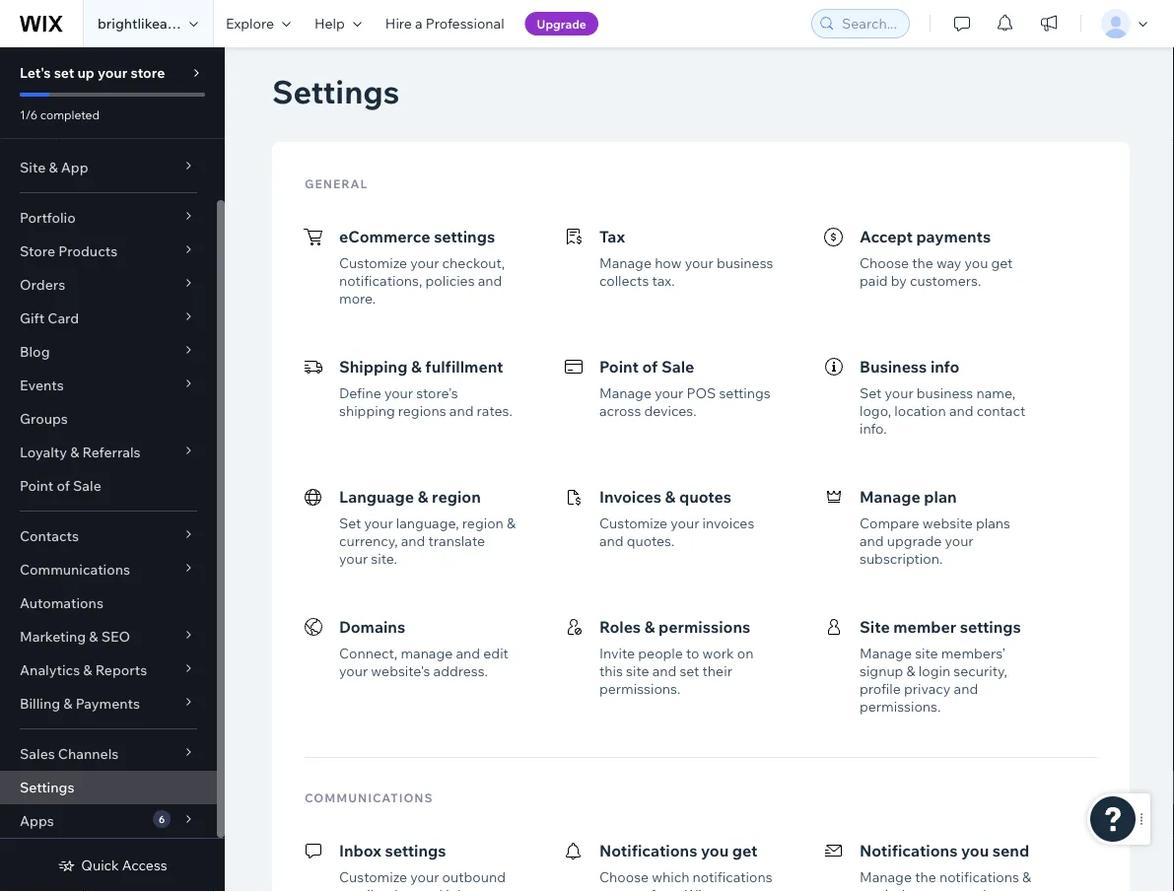 Task type: locate. For each thing, give the bounding box(es) containing it.
and left quotes.
[[599, 532, 624, 550]]

set
[[54, 64, 74, 81], [680, 663, 699, 680]]

the inside accept payments choose the way you get paid by customers.
[[912, 254, 934, 272]]

card
[[48, 310, 79, 327]]

notifications up "which"
[[599, 841, 698, 861]]

set up logo,
[[860, 385, 882, 402]]

and left contact
[[949, 402, 974, 420]]

permissions.
[[599, 680, 681, 698], [860, 698, 941, 715]]

of down loyalty & referrals
[[57, 477, 70, 494]]

& for fulfillment
[[411, 357, 422, 377]]

send up out.
[[993, 841, 1030, 861]]

choose up the paid
[[860, 254, 909, 272]]

& for quotes
[[665, 487, 676, 507]]

and inside business info set your business name, logo, location and contact info.
[[949, 402, 974, 420]]

and inside 'domains connect, manage and edit your website's address.'
[[456, 645, 480, 662]]

the left way
[[912, 254, 934, 272]]

of for point of sale
[[57, 477, 70, 494]]

your down connect,
[[339, 663, 368, 680]]

the up reminders
[[915, 869, 936, 886]]

your down quotes
[[671, 515, 700, 532]]

0 horizontal spatial business
[[717, 254, 773, 272]]

communications up the automations
[[20, 561, 130, 578]]

tax
[[599, 227, 625, 246]]

blog button
[[0, 335, 217, 369]]

hire a professional link
[[374, 0, 516, 47]]

communications inside 'popup button'
[[20, 561, 130, 578]]

site up login
[[915, 645, 938, 662]]

1 vertical spatial customize
[[599, 515, 668, 532]]

gift
[[20, 310, 45, 327]]

1 vertical spatial of
[[57, 477, 70, 494]]

point
[[599, 357, 639, 377], [20, 477, 54, 494]]

manage up reminders
[[860, 869, 912, 886]]

set
[[860, 385, 882, 402], [339, 515, 361, 532]]

business for manage
[[717, 254, 773, 272]]

signup
[[860, 663, 904, 680]]

automations link
[[0, 587, 217, 620]]

& for payments
[[63, 695, 72, 712]]

upgrade
[[537, 16, 587, 31]]

invite
[[599, 645, 635, 662]]

notifications up reminders
[[860, 841, 958, 861]]

customize up quotes.
[[599, 515, 668, 532]]

communications up "inbox"
[[305, 790, 433, 805]]

notifications up out.
[[940, 869, 1019, 886]]

sale
[[662, 357, 695, 377], [73, 477, 101, 494]]

1 horizontal spatial site
[[915, 645, 938, 662]]

emails,
[[339, 886, 384, 892]]

0 vertical spatial sale
[[662, 357, 695, 377]]

your inside inbox settings customize your outbound emails, chat and inbo
[[410, 869, 439, 886]]

1 vertical spatial site
[[860, 617, 890, 637]]

more.
[[339, 290, 376, 307]]

0 vertical spatial choose
[[860, 254, 909, 272]]

payments
[[76, 695, 140, 712]]

referrals
[[82, 444, 141, 461]]

shipping & fulfillment define your store's shipping regions and rates.
[[339, 357, 513, 420]]

send
[[993, 841, 1030, 861], [955, 886, 987, 892]]

customize inside inbox settings customize your outbound emails, chat and inbo
[[339, 869, 407, 886]]

sale for point of sale
[[73, 477, 101, 494]]

0 vertical spatial permissions.
[[599, 680, 681, 698]]

and down compare
[[860, 532, 884, 550]]

let's set up your store
[[20, 64, 165, 81]]

customize up emails, in the bottom of the page
[[339, 869, 407, 886]]

permissions. inside site member settings manage site members' signup & login security, profile privacy and permissions.
[[860, 698, 941, 715]]

& inside site member settings manage site members' signup & login security, profile privacy and permissions.
[[907, 663, 916, 680]]

settings inside site member settings manage site members' signup & login security, profile privacy and permissions.
[[960, 617, 1021, 637]]

manage up compare
[[860, 487, 921, 507]]

1 vertical spatial point
[[20, 477, 54, 494]]

business inside "tax manage how your business collects tax."
[[717, 254, 773, 272]]

your up devices.
[[655, 385, 684, 402]]

business info set your business name, logo, location and contact info.
[[860, 357, 1026, 437]]

0 horizontal spatial notifications
[[599, 841, 698, 861]]

sale for point of sale manage your pos settings across devices.
[[662, 357, 695, 377]]

settings
[[272, 71, 400, 111], [20, 779, 74, 796]]

0 horizontal spatial sale
[[73, 477, 101, 494]]

customize
[[339, 254, 407, 272], [599, 515, 668, 532], [339, 869, 407, 886]]

permissions. down the profile
[[860, 698, 941, 715]]

rates.
[[477, 402, 513, 420]]

& inside the roles & permissions invite people to work on this site and set their permissions.
[[645, 617, 655, 637]]

business right how
[[717, 254, 773, 272]]

loyalty & referrals
[[20, 444, 141, 461]]

sale inside "sidebar" element
[[73, 477, 101, 494]]

0 horizontal spatial site
[[20, 159, 46, 176]]

&
[[49, 159, 58, 176], [411, 357, 422, 377], [70, 444, 79, 461], [418, 487, 428, 507], [665, 487, 676, 507], [507, 515, 516, 532], [645, 617, 655, 637], [89, 628, 98, 645], [83, 662, 92, 679], [907, 663, 916, 680], [63, 695, 72, 712], [1022, 869, 1031, 886]]

1 horizontal spatial set
[[680, 663, 699, 680]]

get
[[991, 254, 1013, 272], [732, 841, 758, 861], [626, 886, 648, 892]]

site right this
[[626, 663, 649, 680]]

general
[[305, 176, 368, 191]]

choose left "which"
[[599, 869, 649, 886]]

point up across
[[599, 357, 639, 377]]

1 vertical spatial settings
[[20, 779, 74, 796]]

orders
[[20, 276, 65, 293]]

1 horizontal spatial notifications
[[860, 841, 958, 861]]

set up currency,
[[339, 515, 361, 532]]

1 vertical spatial site
[[626, 663, 649, 680]]

0 horizontal spatial settings
[[20, 779, 74, 796]]

and right chat
[[419, 886, 443, 892]]

settings up chat
[[385, 841, 446, 861]]

on
[[737, 645, 754, 662]]

translate
[[428, 532, 485, 550]]

site inside site member settings manage site members' signup & login security, profile privacy and permissions.
[[860, 617, 890, 637]]

0 vertical spatial site
[[20, 159, 46, 176]]

your up chat
[[410, 869, 439, 886]]

manage inside notifications you send manage the notifications & reminders you send out.
[[860, 869, 912, 886]]

you
[[965, 254, 988, 272], [701, 841, 729, 861], [961, 841, 989, 861], [599, 886, 623, 892], [928, 886, 952, 892]]

1 notifications from the left
[[693, 869, 773, 886]]

and down people
[[652, 663, 677, 680]]

name,
[[977, 385, 1016, 402]]

settings inside point of sale manage your pos settings across devices.
[[719, 385, 771, 402]]

0 horizontal spatial choose
[[599, 869, 649, 886]]

1 horizontal spatial permissions.
[[860, 698, 941, 715]]

and inside 'ecommerce settings customize your checkout, notifications, policies and more.'
[[478, 272, 502, 289]]

0 vertical spatial set
[[860, 385, 882, 402]]

your up currency,
[[364, 515, 393, 532]]

settings up members'
[[960, 617, 1021, 637]]

explore
[[226, 15, 274, 32]]

chat
[[387, 886, 415, 892]]

and inside manage plan compare website plans and upgrade your subscription.
[[860, 532, 884, 550]]

0 vertical spatial business
[[717, 254, 773, 272]]

manage up signup
[[860, 645, 912, 662]]

and down store's
[[449, 402, 474, 420]]

sale down loyalty & referrals
[[73, 477, 101, 494]]

site
[[915, 645, 938, 662], [626, 663, 649, 680]]

and inside the invoices & quotes customize your invoices and quotes.
[[599, 532, 624, 550]]

marketing & seo button
[[0, 620, 217, 654]]

1 notifications from the left
[[599, 841, 698, 861]]

quick
[[81, 857, 119, 874]]

1 vertical spatial get
[[732, 841, 758, 861]]

your inside business info set your business name, logo, location and contact info.
[[885, 385, 914, 402]]

events button
[[0, 369, 217, 402]]

2 notifications from the left
[[940, 869, 1019, 886]]

1 horizontal spatial of
[[642, 357, 658, 377]]

1 horizontal spatial point
[[599, 357, 639, 377]]

notifications
[[693, 869, 773, 886], [940, 869, 1019, 886]]

permissions. down this
[[599, 680, 681, 698]]

& inside notifications you send manage the notifications & reminders you send out.
[[1022, 869, 1031, 886]]

point down loyalty
[[20, 477, 54, 494]]

settings down help button
[[272, 71, 400, 111]]

notifications,
[[339, 272, 422, 289]]

and up address.
[[456, 645, 480, 662]]

your up regions
[[384, 385, 413, 402]]

2 vertical spatial customize
[[339, 869, 407, 886]]

& inside the shipping & fulfillment define your store's shipping regions and rates.
[[411, 357, 422, 377]]

0 horizontal spatial site
[[626, 663, 649, 680]]

2 vertical spatial get
[[626, 886, 648, 892]]

& for reports
[[83, 662, 92, 679]]

1 vertical spatial business
[[917, 385, 973, 402]]

manage for notifications
[[860, 869, 912, 886]]

1 vertical spatial set
[[339, 515, 361, 532]]

the inside notifications you send manage the notifications & reminders you send out.
[[915, 869, 936, 886]]

customize up notifications,
[[339, 254, 407, 272]]

ecommerce
[[339, 227, 430, 246]]

notifications inside notifications you get choose which notifications you get from wix.
[[599, 841, 698, 861]]

0 horizontal spatial of
[[57, 477, 70, 494]]

site up signup
[[860, 617, 890, 637]]

manage up collects
[[599, 254, 652, 272]]

0 vertical spatial communications
[[20, 561, 130, 578]]

1 vertical spatial sale
[[73, 477, 101, 494]]

sale inside point of sale manage your pos settings across devices.
[[662, 357, 695, 377]]

0 horizontal spatial notifications
[[693, 869, 773, 886]]

language,
[[396, 515, 459, 532]]

your
[[98, 64, 127, 81], [410, 254, 439, 272], [685, 254, 714, 272], [384, 385, 413, 402], [655, 385, 684, 402], [885, 385, 914, 402], [364, 515, 393, 532], [671, 515, 700, 532], [945, 532, 974, 550], [339, 550, 368, 567], [339, 663, 368, 680], [410, 869, 439, 886]]

1 vertical spatial region
[[462, 515, 504, 532]]

settings inside 'ecommerce settings customize your checkout, notifications, policies and more.'
[[434, 227, 495, 246]]

their
[[703, 663, 732, 680]]

2 notifications from the left
[[860, 841, 958, 861]]

0 vertical spatial get
[[991, 254, 1013, 272]]

point inside point of sale link
[[20, 477, 54, 494]]

notifications inside notifications you send manage the notifications & reminders you send out.
[[860, 841, 958, 861]]

region up translate
[[462, 515, 504, 532]]

notifications inside notifications you send manage the notifications & reminders you send out.
[[940, 869, 1019, 886]]

people
[[638, 645, 683, 662]]

0 vertical spatial point
[[599, 357, 639, 377]]

site down home
[[20, 159, 46, 176]]

ecommerce settings customize your checkout, notifications, policies and more.
[[339, 227, 505, 307]]

store's
[[416, 385, 458, 402]]

0 horizontal spatial point
[[20, 477, 54, 494]]

business down info
[[917, 385, 973, 402]]

language & region set your language, region & currency, and translate your site.
[[339, 487, 516, 567]]

your down business
[[885, 385, 914, 402]]

groups
[[20, 410, 68, 427]]

reminders
[[860, 886, 925, 892]]

& for permissions
[[645, 617, 655, 637]]

business inside business info set your business name, logo, location and contact info.
[[917, 385, 973, 402]]

settings right 'pos'
[[719, 385, 771, 402]]

2 horizontal spatial get
[[991, 254, 1013, 272]]

& inside the invoices & quotes customize your invoices and quotes.
[[665, 487, 676, 507]]

and down checkout,
[[478, 272, 502, 289]]

domains
[[339, 617, 405, 637]]

0 vertical spatial set
[[54, 64, 74, 81]]

notifications inside notifications you get choose which notifications you get from wix.
[[693, 869, 773, 886]]

site inside the roles & permissions invite people to work on this site and set their permissions.
[[626, 663, 649, 680]]

1 vertical spatial communications
[[305, 790, 433, 805]]

location
[[895, 402, 946, 420]]

loyalty & referrals button
[[0, 436, 217, 469]]

0 vertical spatial of
[[642, 357, 658, 377]]

1 vertical spatial set
[[680, 663, 699, 680]]

0 vertical spatial customize
[[339, 254, 407, 272]]

1 vertical spatial choose
[[599, 869, 649, 886]]

of up devices.
[[642, 357, 658, 377]]

1 horizontal spatial settings
[[272, 71, 400, 111]]

customize inside 'ecommerce settings customize your checkout, notifications, policies and more.'
[[339, 254, 407, 272]]

customize for ecommerce settings
[[339, 254, 407, 272]]

site for &
[[20, 159, 46, 176]]

1 vertical spatial the
[[915, 869, 936, 886]]

settings down sales
[[20, 779, 74, 796]]

your inside "tax manage how your business collects tax."
[[685, 254, 714, 272]]

permissions. inside the roles & permissions invite people to work on this site and set their permissions.
[[599, 680, 681, 698]]

analytics & reports button
[[0, 654, 217, 687]]

notifications up wix.
[[693, 869, 773, 886]]

0 horizontal spatial set
[[54, 64, 74, 81]]

your inside 'ecommerce settings customize your checkout, notifications, policies and more.'
[[410, 254, 439, 272]]

send left out.
[[955, 886, 987, 892]]

your right up
[[98, 64, 127, 81]]

set left up
[[54, 64, 74, 81]]

site inside site member settings manage site members' signup & login security, profile privacy and permissions.
[[915, 645, 938, 662]]

outbound
[[442, 869, 506, 886]]

your up policies
[[410, 254, 439, 272]]

1 vertical spatial permissions.
[[860, 698, 941, 715]]

1 horizontal spatial site
[[860, 617, 890, 637]]

completed
[[40, 107, 100, 122]]

set down to at the right bottom of page
[[680, 663, 699, 680]]

0 horizontal spatial set
[[339, 515, 361, 532]]

manage for point
[[599, 385, 652, 402]]

business
[[860, 357, 927, 377]]

your inside manage plan compare website plans and upgrade your subscription.
[[945, 532, 974, 550]]

communications
[[20, 561, 130, 578], [305, 790, 433, 805]]

your down website
[[945, 532, 974, 550]]

0 horizontal spatial communications
[[20, 561, 130, 578]]

contacts button
[[0, 520, 217, 553]]

of inside point of sale manage your pos settings across devices.
[[642, 357, 658, 377]]

invoices & quotes customize your invoices and quotes.
[[599, 487, 755, 550]]

work
[[703, 645, 734, 662]]

set inside "sidebar" element
[[54, 64, 74, 81]]

0 vertical spatial the
[[912, 254, 934, 272]]

compare
[[860, 515, 920, 532]]

1 horizontal spatial business
[[917, 385, 973, 402]]

1 horizontal spatial notifications
[[940, 869, 1019, 886]]

and down language,
[[401, 532, 425, 550]]

site inside popup button
[[20, 159, 46, 176]]

1 vertical spatial send
[[955, 886, 987, 892]]

site.
[[371, 550, 397, 567]]

settings up checkout,
[[434, 227, 495, 246]]

manage plan compare website plans and upgrade your subscription.
[[860, 487, 1011, 567]]

payments
[[917, 227, 991, 246]]

your right how
[[685, 254, 714, 272]]

1 horizontal spatial choose
[[860, 254, 909, 272]]

your inside point of sale manage your pos settings across devices.
[[655, 385, 684, 402]]

your inside the shipping & fulfillment define your store's shipping regions and rates.
[[384, 385, 413, 402]]

manage inside point of sale manage your pos settings across devices.
[[599, 385, 652, 402]]

manage up across
[[599, 385, 652, 402]]

domains connect, manage and edit your website's address.
[[339, 617, 509, 680]]

0 horizontal spatial permissions.
[[599, 680, 681, 698]]

of inside "sidebar" element
[[57, 477, 70, 494]]

and down security,
[[954, 680, 978, 698]]

1 horizontal spatial set
[[860, 385, 882, 402]]

a
[[415, 15, 423, 32]]

point inside point of sale manage your pos settings across devices.
[[599, 357, 639, 377]]

1 horizontal spatial sale
[[662, 357, 695, 377]]

0 vertical spatial send
[[993, 841, 1030, 861]]

manage inside site member settings manage site members' signup & login security, profile privacy and permissions.
[[860, 645, 912, 662]]

sale up 'pos'
[[662, 357, 695, 377]]

region up language,
[[432, 487, 481, 507]]

0 vertical spatial site
[[915, 645, 938, 662]]



Task type: vqa. For each thing, say whether or not it's contained in the screenshot.
"Apps" within Sidebar element
no



Task type: describe. For each thing, give the bounding box(es) containing it.
analytics & reports
[[20, 662, 147, 679]]

upgrade button
[[525, 12, 598, 35]]

quotes.
[[627, 532, 675, 550]]

point of sale manage your pos settings across devices.
[[599, 357, 771, 420]]

and inside site member settings manage site members' signup & login security, profile privacy and permissions.
[[954, 680, 978, 698]]

site & app
[[20, 159, 88, 176]]

subscription.
[[860, 550, 943, 567]]

Search... field
[[836, 10, 903, 37]]

notifications you send manage the notifications & reminders you send out.
[[860, 841, 1031, 892]]

business for info
[[917, 385, 973, 402]]

point for point of sale
[[20, 477, 54, 494]]

permissions. for member
[[860, 698, 941, 715]]

permissions
[[659, 617, 751, 637]]

regions
[[398, 402, 446, 420]]

website's
[[371, 663, 430, 680]]

choose inside accept payments choose the way you get paid by customers.
[[860, 254, 909, 272]]

home
[[20, 125, 59, 142]]

you inside accept payments choose the way you get paid by customers.
[[965, 254, 988, 272]]

members'
[[941, 645, 1006, 662]]

devices.
[[644, 402, 697, 420]]

set inside language & region set your language, region & currency, and translate your site.
[[339, 515, 361, 532]]

profile
[[860, 680, 901, 698]]

your inside "sidebar" element
[[98, 64, 127, 81]]

communications-section element
[[290, 810, 1112, 892]]

hire
[[385, 15, 412, 32]]

inbox settings customize your outbound emails, chat and inbo
[[339, 841, 506, 892]]

settings link
[[0, 771, 217, 805]]

0 vertical spatial region
[[432, 487, 481, 507]]

and inside inbox settings customize your outbound emails, chat and inbo
[[419, 886, 443, 892]]

& for region
[[418, 487, 428, 507]]

6
[[159, 813, 165, 825]]

settings inside "sidebar" element
[[20, 779, 74, 796]]

site member settings manage site members' signup & login security, profile privacy and permissions.
[[860, 617, 1021, 715]]

store products button
[[0, 235, 217, 268]]

how
[[655, 254, 682, 272]]

info
[[931, 357, 960, 377]]

quotes
[[679, 487, 732, 507]]

shipping
[[339, 402, 395, 420]]

by
[[891, 272, 907, 289]]

plan
[[924, 487, 957, 507]]

0 horizontal spatial get
[[626, 886, 648, 892]]

1 horizontal spatial send
[[993, 841, 1030, 861]]

customize inside the invoices & quotes customize your invoices and quotes.
[[599, 515, 668, 532]]

0 vertical spatial settings
[[272, 71, 400, 111]]

notifications for send
[[940, 869, 1019, 886]]

customize for inbox settings
[[339, 869, 407, 886]]

0 horizontal spatial send
[[955, 886, 987, 892]]

seo
[[101, 628, 130, 645]]

and inside the roles & permissions invite people to work on this site and set their permissions.
[[652, 663, 677, 680]]

fulfillment
[[425, 357, 503, 377]]

tax.
[[652, 272, 675, 289]]

and inside language & region set your language, region & currency, and translate your site.
[[401, 532, 425, 550]]

groups link
[[0, 402, 217, 436]]

invoices
[[703, 515, 755, 532]]

upgrade
[[887, 532, 942, 550]]

privacy
[[904, 680, 951, 698]]

edit
[[483, 645, 509, 662]]

automations
[[20, 595, 103, 612]]

manage inside "tax manage how your business collects tax."
[[599, 254, 652, 272]]

up
[[77, 64, 95, 81]]

blog
[[20, 343, 50, 360]]

wix.
[[684, 886, 712, 892]]

point for point of sale manage your pos settings across devices.
[[599, 357, 639, 377]]

portfolio
[[20, 209, 76, 226]]

professional
[[426, 15, 504, 32]]

1 horizontal spatial get
[[732, 841, 758, 861]]

brightlikeadiamond
[[98, 15, 225, 32]]

access
[[122, 857, 167, 874]]

paid
[[860, 272, 888, 289]]

notifications for notifications you send
[[860, 841, 958, 861]]

products
[[58, 243, 118, 260]]

roles & permissions invite people to work on this site and set their permissions.
[[599, 617, 754, 698]]

orders button
[[0, 268, 217, 302]]

point of sale
[[20, 477, 101, 494]]

connect,
[[339, 645, 398, 662]]

billing
[[20, 695, 60, 712]]

gift card
[[20, 310, 79, 327]]

set inside business info set your business name, logo, location and contact info.
[[860, 385, 882, 402]]

website
[[923, 515, 973, 532]]

your down currency,
[[339, 550, 368, 567]]

site for member
[[860, 617, 890, 637]]

apps
[[20, 812, 54, 830]]

your inside 'domains connect, manage and edit your website's address.'
[[339, 663, 368, 680]]

notifications for get
[[693, 869, 773, 886]]

sales
[[20, 745, 55, 763]]

across
[[599, 402, 641, 420]]

permissions. for &
[[599, 680, 681, 698]]

manage for site
[[860, 645, 912, 662]]

& for referrals
[[70, 444, 79, 461]]

point of sale link
[[0, 469, 217, 503]]

to
[[686, 645, 700, 662]]

contact
[[977, 402, 1026, 420]]

marketing
[[20, 628, 86, 645]]

of for point of sale manage your pos settings across devices.
[[642, 357, 658, 377]]

sidebar element
[[0, 47, 225, 892]]

roles
[[599, 617, 641, 637]]

1/6 completed
[[20, 107, 100, 122]]

choose inside notifications you get choose which notifications you get from wix.
[[599, 869, 649, 886]]

collects
[[599, 272, 649, 289]]

and inside the shipping & fulfillment define your store's shipping regions and rates.
[[449, 402, 474, 420]]

hire a professional
[[385, 15, 504, 32]]

this
[[599, 663, 623, 680]]

store products
[[20, 243, 118, 260]]

set inside the roles & permissions invite people to work on this site and set their permissions.
[[680, 663, 699, 680]]

general-section element
[[290, 195, 1112, 734]]

portfolio button
[[0, 201, 217, 235]]

1 horizontal spatial communications
[[305, 790, 433, 805]]

login
[[919, 663, 951, 680]]

notifications for notifications you get
[[599, 841, 698, 861]]

manage inside manage plan compare website plans and upgrade your subscription.
[[860, 487, 921, 507]]

pos
[[687, 385, 716, 402]]

store
[[20, 243, 55, 260]]

analytics
[[20, 662, 80, 679]]

your inside the invoices & quotes customize your invoices and quotes.
[[671, 515, 700, 532]]

store
[[131, 64, 165, 81]]

& for app
[[49, 159, 58, 176]]

& for seo
[[89, 628, 98, 645]]

notifications you get choose which notifications you get from wix.
[[599, 841, 773, 892]]

settings inside inbox settings customize your outbound emails, chat and inbo
[[385, 841, 446, 861]]

get inside accept payments choose the way you get paid by customers.
[[991, 254, 1013, 272]]

let's
[[20, 64, 51, 81]]

accept payments choose the way you get paid by customers.
[[860, 227, 1013, 289]]

communications button
[[0, 553, 217, 587]]

currency,
[[339, 532, 398, 550]]

checkout,
[[442, 254, 505, 272]]



